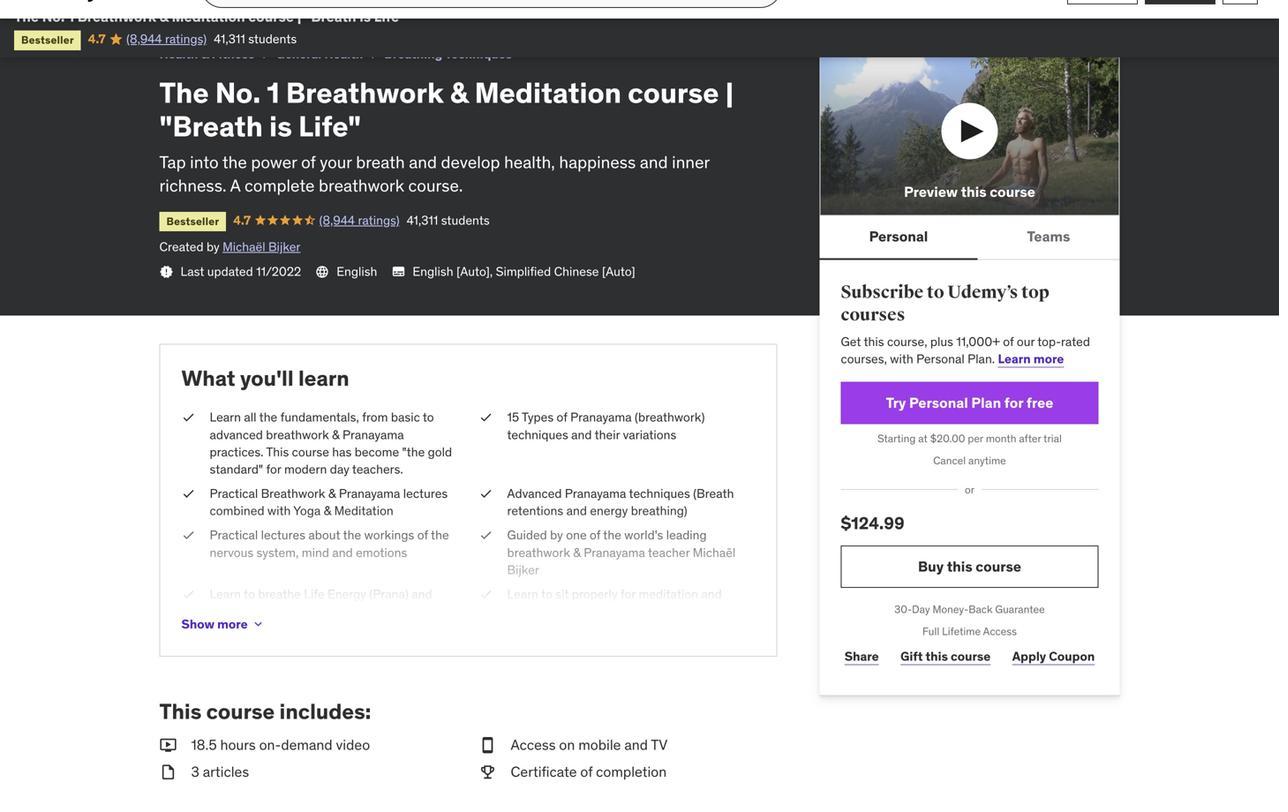 Task type: locate. For each thing, give the bounding box(es) containing it.
0 horizontal spatial for
[[266, 461, 281, 477]]

get
[[841, 334, 861, 350]]

0 vertical spatial life"
[[374, 8, 405, 26]]

(koshas)
[[343, 621, 390, 637]]

of inside "guided by one of the world's leading breathwork & pranayama teacher michaēl bijker"
[[590, 527, 600, 543]]

no. inside the no. 1 breathwork & meditation course | "breath is life" tap into the power of your breath and develop health, happiness and inner richness. a complete breathwork course.
[[215, 75, 261, 110]]

the up a
[[222, 151, 247, 173]]

1 horizontal spatial bestseller
[[166, 214, 219, 228]]

0 horizontal spatial is
[[269, 109, 292, 144]]

sit
[[556, 586, 569, 602]]

bijker inside "guided by one of the world's leading breathwork & pranayama teacher michaēl bijker"
[[507, 562, 539, 578]]

2 vertical spatial personal
[[909, 394, 968, 412]]

to for subscribe to udemy's top courses
[[927, 281, 944, 303]]

1 horizontal spatial students
[[441, 212, 490, 228]]

course language image
[[315, 265, 329, 279]]

practical lectures about the workings of the nervous system, mind and emotions
[[210, 527, 449, 560]]

pranayama inside learn to sit properly for meditation and breathwork/ pranayama sessions
[[579, 603, 641, 619]]

pranayama down world's
[[584, 545, 645, 560]]

and right mind
[[332, 545, 353, 560]]

xsmall image
[[258, 48, 272, 62], [367, 48, 381, 62], [181, 485, 196, 502], [479, 485, 493, 502], [479, 586, 493, 603], [251, 617, 265, 631]]

& up health & fitness
[[159, 8, 169, 26]]

guided by one of the world's leading breathwork & pranayama teacher michaēl bijker
[[507, 527, 736, 578]]

with inside get this course, plus 11,000+ of our top-rated courses, with personal plan.
[[890, 351, 913, 367]]

yogic
[[275, 603, 304, 619]]

1 vertical spatial techniques
[[629, 486, 690, 501]]

1 horizontal spatial is
[[360, 8, 371, 26]]

0 vertical spatial (8,944
[[126, 31, 162, 47]]

41,311 down course.
[[407, 212, 438, 228]]

1 horizontal spatial 1
[[267, 75, 280, 110]]

1 vertical spatial bijker
[[507, 562, 539, 578]]

on-
[[259, 736, 281, 754]]

bijker up 11/2022
[[268, 239, 301, 255]]

learn all the fundamentals, from basic to advanced breathwork & pranayama practices. this course has become "the gold standard" for modern day teachers.
[[210, 409, 452, 477]]

this right gift
[[926, 648, 948, 664]]

0 horizontal spatial students
[[248, 31, 297, 47]]

0 horizontal spatial |
[[297, 8, 301, 26]]

0 horizontal spatial the
[[14, 8, 39, 26]]

1 vertical spatial life"
[[298, 109, 361, 144]]

this inside button
[[961, 183, 987, 201]]

learn up show more button on the left of page
[[210, 586, 241, 602]]

course up inner
[[628, 75, 719, 110]]

3
[[191, 763, 199, 781]]

xsmall image for last updated 11/2022
[[159, 265, 173, 279]]

learn up different at left bottom
[[210, 603, 237, 619]]

1 down udemy image
[[68, 8, 74, 26]]

| inside the no. 1 breathwork & meditation course | "breath is life" tap into the power of your breath and develop health, happiness and inner richness. a complete breathwork course.
[[725, 75, 734, 110]]

teams
[[1027, 227, 1070, 246]]

0 horizontal spatial 41,311
[[214, 31, 245, 47]]

demand
[[281, 736, 333, 754]]

students down course.
[[441, 212, 490, 228]]

1 for the no. 1 breathwork & meditation course | "breath is life" tap into the power of your breath and develop health, happiness and inner richness. a complete breathwork course.
[[267, 75, 280, 110]]

this inside get this course, plus 11,000+ of our top-rated courses, with personal plan.
[[864, 334, 884, 350]]

personal down preview in the top of the page
[[869, 227, 928, 246]]

plus
[[930, 334, 953, 350]]

xsmall image for learn all the fundamentals, from basic to advanced breathwork & pranayama practices. this course has become "the gold standard" for modern day teachers.
[[181, 409, 196, 426]]

1 vertical spatial personal
[[916, 351, 965, 367]]

0 vertical spatial meditation
[[172, 8, 245, 26]]

1 vertical spatial for
[[266, 461, 281, 477]]

4.7 up michaël
[[233, 212, 251, 228]]

0 vertical spatial no.
[[42, 8, 65, 26]]

with left the yoga
[[267, 503, 291, 519]]

1 horizontal spatial more
[[1034, 351, 1064, 367]]

1 vertical spatial bestseller
[[166, 214, 219, 228]]

by inside "guided by one of the world's leading breathwork & pranayama teacher michaēl bijker"
[[550, 527, 563, 543]]

meditation up health & fitness
[[172, 8, 245, 26]]

small image up small image
[[159, 735, 177, 755]]

0 vertical spatial personal
[[869, 227, 928, 246]]

0 horizontal spatial meditation
[[172, 8, 245, 26]]

1 health from the left
[[159, 46, 198, 62]]

1 vertical spatial ratings)
[[358, 212, 400, 228]]

learn inside learn to breathe life energy (prana) and learn about yogic knowledge about the 5 different layers of being (koshas)
[[210, 586, 241, 602]]

life"
[[374, 8, 405, 26], [298, 109, 361, 144]]

& down breathing techniques link
[[450, 75, 468, 110]]

0 horizontal spatial health
[[159, 46, 198, 62]]

0 horizontal spatial learn
[[210, 603, 237, 619]]

life" inside the no. 1 breathwork & meditation course | "breath is life" tap into the power of your breath and develop health, happiness and inner richness. a complete breathwork course.
[[298, 109, 361, 144]]

teams button
[[978, 216, 1120, 258]]

41,311 students down the no. 1 breathwork & meditation course | "breath is life"
[[214, 31, 297, 47]]

learn inside learn to sit properly for meditation and breathwork/ pranayama sessions
[[507, 586, 539, 602]]

0 horizontal spatial (8,944
[[126, 31, 162, 47]]

learn
[[998, 351, 1031, 367], [210, 409, 241, 425], [210, 586, 241, 602], [507, 586, 539, 602]]

students
[[248, 31, 297, 47], [441, 212, 490, 228]]

is up general health
[[360, 8, 371, 26]]

the down energy
[[603, 527, 621, 543]]

pranayama up their at the left
[[570, 409, 632, 425]]

fitness
[[212, 46, 255, 62]]

about down (prana)
[[371, 603, 403, 619]]

xsmall image
[[159, 265, 173, 279], [181, 409, 196, 426], [479, 409, 493, 426], [181, 527, 196, 544], [479, 527, 493, 544], [181, 586, 196, 603]]

the down udemy image
[[14, 8, 39, 26]]

breathwork down the general health link
[[286, 75, 444, 110]]

2 english from the left
[[413, 263, 453, 279]]

and up one
[[566, 503, 587, 519]]

small image left on
[[479, 735, 497, 755]]

plan.
[[968, 351, 995, 367]]

course up back
[[976, 557, 1021, 576]]

pranayama down from
[[343, 427, 404, 442]]

lectures inside "practical breathwork & pranayama lectures combined with yoga & meditation"
[[403, 486, 448, 501]]

general health link
[[276, 43, 363, 65]]

to inside subscribe to udemy's top courses
[[927, 281, 944, 303]]

"breath up general health
[[305, 8, 356, 26]]

for inside learn all the fundamentals, from basic to advanced breathwork & pranayama practices. this course has become "the gold standard" for modern day teachers.
[[266, 461, 281, 477]]

is inside the no. 1 breathwork & meditation course | "breath is life" tap into the power of your breath and develop health, happiness and inner richness. a complete breathwork course.
[[269, 109, 292, 144]]

"breath for the no. 1 breathwork & meditation course | "breath is life" tap into the power of your breath and develop health, happiness and inner richness. a complete breathwork course.
[[159, 109, 263, 144]]

1 horizontal spatial meditation
[[334, 503, 394, 519]]

top
[[1021, 281, 1049, 303]]

meditation up workings
[[334, 503, 394, 519]]

the inside learn all the fundamentals, from basic to advanced breathwork & pranayama practices. this course has become "the gold standard" for modern day teachers.
[[259, 409, 277, 425]]

of inside learn to breathe life energy (prana) and learn about yogic knowledge about the 5 different layers of being (koshas)
[[295, 621, 306, 637]]

about inside practical lectures about the workings of the nervous system, mind and emotions
[[308, 527, 340, 543]]

learn inside learn all the fundamentals, from basic to advanced breathwork & pranayama practices. this course has become "the gold standard" for modern day teachers.
[[210, 409, 241, 425]]

of right types
[[557, 409, 567, 425]]

access up certificate
[[511, 736, 556, 754]]

develop
[[441, 151, 500, 173]]

1 vertical spatial |
[[725, 75, 734, 110]]

learn up fundamentals,
[[298, 365, 349, 391]]

advanced
[[507, 486, 562, 501]]

xsmall image inside show more button
[[251, 617, 265, 631]]

about up the layers at the left of the page
[[240, 603, 272, 619]]

1 english from the left
[[337, 263, 377, 279]]

you'll
[[240, 365, 294, 391]]

1 horizontal spatial this
[[266, 444, 289, 460]]

health & fitness link
[[159, 43, 255, 65]]

1 vertical spatial this
[[159, 698, 202, 725]]

for left free
[[1004, 394, 1023, 412]]

15
[[507, 409, 519, 425]]

more for show more
[[217, 616, 248, 632]]

to left udemy's
[[927, 281, 944, 303]]

techniques inside 15 types of pranayama (breathwork) techniques and their variations
[[507, 427, 568, 442]]

course up general on the left top of the page
[[248, 8, 294, 26]]

0 vertical spatial practical
[[210, 486, 258, 501]]

for left modern
[[266, 461, 281, 477]]

1 horizontal spatial 41,311
[[407, 212, 438, 228]]

this course includes:
[[159, 698, 371, 725]]

1 horizontal spatial (8,944 ratings)
[[319, 212, 400, 228]]

gift this course link
[[897, 639, 994, 674]]

preview this course button
[[820, 47, 1120, 216]]

1 vertical spatial practical
[[210, 527, 258, 543]]

tab list containing personal
[[820, 216, 1120, 260]]

2 vertical spatial breathwork
[[261, 486, 325, 501]]

breathwork down fundamentals,
[[266, 427, 329, 442]]

happiness
[[559, 151, 636, 173]]

or
[[965, 483, 975, 496]]

is for the no. 1 breathwork & meditation course | "breath is life"
[[360, 8, 371, 26]]

1 practical from the top
[[210, 486, 258, 501]]

xsmall image for learn to breathe life energy (prana) and learn about yogic knowledge about the 5 different layers of being (koshas)
[[181, 586, 196, 603]]

$20.00
[[930, 432, 965, 446]]

and left their at the left
[[571, 427, 592, 442]]

personal down plus
[[916, 351, 965, 367]]

learn inside learn to breathe life energy (prana) and learn about yogic knowledge about the 5 different layers of being (koshas)
[[210, 603, 237, 619]]

1 horizontal spatial 41,311 students
[[407, 212, 490, 228]]

bestseller down udemy image
[[21, 33, 74, 47]]

leading
[[666, 527, 707, 543]]

by for guided
[[550, 527, 563, 543]]

to for learn to breathe life energy (prana) and learn about yogic knowledge about the 5 different layers of being (koshas)
[[244, 586, 255, 602]]

30-
[[895, 603, 912, 616]]

1 horizontal spatial english
[[413, 263, 453, 279]]

the no. 1 breathwork & meditation course | "breath is life" tap into the power of your breath and develop health, happiness and inner richness. a complete breathwork course.
[[159, 75, 734, 196]]

1 horizontal spatial for
[[621, 586, 636, 602]]

techniques up breathing)
[[629, 486, 690, 501]]

no. for the no. 1 breathwork & meditation course | "breath is life"
[[42, 8, 65, 26]]

meditation inside "practical breathwork & pranayama lectures combined with yoga & meditation"
[[334, 503, 394, 519]]

course,
[[887, 334, 927, 350]]

pranayama down teachers.
[[339, 486, 400, 501]]

2 horizontal spatial meditation
[[475, 75, 621, 110]]

course
[[248, 8, 294, 26], [628, 75, 719, 110], [990, 183, 1035, 201], [292, 444, 329, 460], [976, 557, 1021, 576], [951, 648, 991, 664], [206, 698, 275, 725]]

1 horizontal spatial about
[[308, 527, 340, 543]]

0 vertical spatial with
[[890, 351, 913, 367]]

0 horizontal spatial ratings)
[[165, 31, 207, 47]]

this inside button
[[947, 557, 973, 576]]

(8,944 ratings)
[[126, 31, 207, 47], [319, 212, 400, 228]]

41,311 students down course.
[[407, 212, 490, 228]]

what you'll learn
[[181, 365, 349, 391]]

more down top-
[[1034, 351, 1064, 367]]

personal button
[[820, 216, 978, 258]]

small image
[[159, 735, 177, 755], [479, 735, 497, 755], [479, 762, 497, 782]]

41,311 down the no. 1 breathwork & meditation course | "breath is life"
[[214, 31, 245, 47]]

0 horizontal spatial "breath
[[159, 109, 263, 144]]

1 horizontal spatial (8,944
[[319, 212, 355, 228]]

of left your
[[301, 151, 316, 173]]

lectures up system,
[[261, 527, 305, 543]]

rated
[[1061, 334, 1090, 350]]

11,000+
[[956, 334, 1000, 350]]

"breath up into
[[159, 109, 263, 144]]

this up 18.5
[[159, 698, 202, 725]]

practical inside practical lectures about the workings of the nervous system, mind and emotions
[[210, 527, 258, 543]]

with down 'course,'
[[890, 351, 913, 367]]

this up modern
[[266, 444, 289, 460]]

2 vertical spatial for
[[621, 586, 636, 602]]

pranayama
[[570, 409, 632, 425], [343, 427, 404, 442], [339, 486, 400, 501], [565, 486, 626, 501], [584, 545, 645, 560], [579, 603, 641, 619]]

course inside button
[[990, 183, 1035, 201]]

0 vertical spatial this
[[266, 444, 289, 460]]

1 horizontal spatial life"
[[374, 8, 405, 26]]

learn down our
[[998, 351, 1031, 367]]

yoga
[[293, 503, 321, 519]]

2 vertical spatial breathwork
[[507, 545, 570, 560]]

0 vertical spatial breathwork
[[77, 8, 156, 26]]

of inside practical lectures about the workings of the nervous system, mind and emotions
[[417, 527, 428, 543]]

1 horizontal spatial learn
[[298, 365, 349, 391]]

& inside learn all the fundamentals, from basic to advanced breathwork & pranayama practices. this course has become "the gold standard" for modern day teachers.
[[332, 427, 340, 442]]

for right properly
[[621, 586, 636, 602]]

and
[[409, 151, 437, 173], [640, 151, 668, 173], [571, 427, 592, 442], [566, 503, 587, 519], [332, 545, 353, 560], [412, 586, 432, 602], [701, 586, 722, 602], [624, 736, 648, 754]]

lifetime
[[942, 624, 981, 638]]

breathwork down guided in the bottom of the page
[[507, 545, 570, 560]]

0 vertical spatial access
[[983, 624, 1017, 638]]

breathwork for the no. 1 breathwork & meditation course | "breath is life" tap into the power of your breath and develop health, happiness and inner richness. a complete breathwork course.
[[286, 75, 444, 110]]

lectures down "the
[[403, 486, 448, 501]]

per
[[968, 432, 983, 446]]

0 vertical spatial more
[[1034, 351, 1064, 367]]

personal inside get this course, plus 11,000+ of our top-rated courses, with personal plan.
[[916, 351, 965, 367]]

to inside learn to sit properly for meditation and breathwork/ pranayama sessions
[[541, 586, 553, 602]]

bestseller up created
[[166, 214, 219, 228]]

teachers.
[[352, 461, 403, 477]]

about up mind
[[308, 527, 340, 543]]

0 horizontal spatial techniques
[[507, 427, 568, 442]]

is for the no. 1 breathwork & meditation course | "breath is life" tap into the power of your breath and develop health, happiness and inner richness. a complete breathwork course.
[[269, 109, 292, 144]]

0 horizontal spatial more
[[217, 616, 248, 632]]

nervous
[[210, 545, 254, 560]]

advanced pranayama techniques (breath retentions and energy breathing)
[[507, 486, 734, 519]]

english [auto], simplified chinese [auto]
[[413, 263, 635, 279]]

pranayama up energy
[[565, 486, 626, 501]]

no. down fitness
[[215, 75, 261, 110]]

being
[[309, 621, 340, 637]]

articles
[[203, 763, 249, 781]]

breathwork inside "practical breathwork & pranayama lectures combined with yoga & meditation"
[[261, 486, 325, 501]]

meditation
[[172, 8, 245, 26], [475, 75, 621, 110], [334, 503, 394, 519]]

& down day in the left bottom of the page
[[328, 486, 336, 501]]

bijker
[[268, 239, 301, 255], [507, 562, 539, 578]]

0 vertical spatial techniques
[[507, 427, 568, 442]]

from
[[362, 409, 388, 425]]

ratings)
[[165, 31, 207, 47], [358, 212, 400, 228]]

what
[[181, 365, 235, 391]]

0 horizontal spatial bestseller
[[21, 33, 74, 47]]

0 horizontal spatial no.
[[42, 8, 65, 26]]

& right the yoga
[[324, 503, 331, 519]]

this right preview in the top of the page
[[961, 183, 987, 201]]

tab list
[[820, 216, 1120, 260]]

is up power
[[269, 109, 292, 144]]

1 vertical spatial breathwork
[[286, 75, 444, 110]]

of right one
[[590, 527, 600, 543]]

of left our
[[1003, 334, 1014, 350]]

last
[[181, 263, 204, 279]]

0 vertical spatial 41,311
[[214, 31, 245, 47]]

last updated 11/2022
[[181, 263, 301, 279]]

0 horizontal spatial by
[[207, 239, 220, 255]]

bijker down guided in the bottom of the page
[[507, 562, 539, 578]]

day
[[330, 461, 349, 477]]

meditation inside the no. 1 breathwork & meditation course | "breath is life" tap into the power of your breath and develop health, happiness and inner richness. a complete breathwork course.
[[475, 75, 621, 110]]

no. for the no. 1 breathwork & meditation course | "breath is life" tap into the power of your breath and develop health, happiness and inner richness. a complete breathwork course.
[[215, 75, 261, 110]]

to for learn to sit properly for meditation and breathwork/ pranayama sessions
[[541, 586, 553, 602]]

0 vertical spatial 1
[[68, 8, 74, 26]]

breathwork down udemy image
[[77, 8, 156, 26]]

1 horizontal spatial with
[[890, 351, 913, 367]]

courses
[[841, 304, 905, 326]]

course.
[[408, 175, 463, 196]]

"breath inside the no. 1 breathwork & meditation course | "breath is life" tap into the power of your breath and develop health, happiness and inner richness. a complete breathwork course.
[[159, 109, 263, 144]]

0 vertical spatial for
[[1004, 394, 1023, 412]]

health & fitness
[[159, 46, 255, 62]]

health right general on the left top of the page
[[324, 46, 363, 62]]

life" up your
[[298, 109, 361, 144]]

small image for certificate of completion
[[479, 735, 497, 755]]

and inside learn to breathe life energy (prana) and learn about yogic knowledge about the 5 different layers of being (koshas)
[[412, 586, 432, 602]]

0 vertical spatial bijker
[[268, 239, 301, 255]]

gift
[[901, 648, 923, 664]]

breathwork inside the no. 1 breathwork & meditation course | "breath is life" tap into the power of your breath and develop health, happiness and inner richness. a complete breathwork course.
[[286, 75, 444, 110]]

this for preview
[[961, 183, 987, 201]]

& inside "guided by one of the world's leading breathwork & pranayama teacher michaēl bijker"
[[573, 545, 581, 560]]

1 horizontal spatial techniques
[[629, 486, 690, 501]]

course inside button
[[976, 557, 1021, 576]]

breathwork up the yoga
[[261, 486, 325, 501]]

1 vertical spatial is
[[269, 109, 292, 144]]

0 vertical spatial is
[[360, 8, 371, 26]]

0 vertical spatial 41,311 students
[[214, 31, 297, 47]]

meditation for the no. 1 breathwork & meditation course | "breath is life" tap into the power of your breath and develop health, happiness and inner richness. a complete breathwork course.
[[475, 75, 621, 110]]

meditation up the 'health,'
[[475, 75, 621, 110]]

pranayama inside "guided by one of the world's leading breathwork & pranayama teacher michaēl bijker"
[[584, 545, 645, 560]]

2 practical from the top
[[210, 527, 258, 543]]

to left the breathe
[[244, 586, 255, 602]]

michaël
[[223, 239, 265, 255]]

lectures
[[403, 486, 448, 501], [261, 527, 305, 543]]

practical inside "practical breathwork & pranayama lectures combined with yoga & meditation"
[[210, 486, 258, 501]]

2 vertical spatial meditation
[[334, 503, 394, 519]]

to left sit
[[541, 586, 553, 602]]

udemy's
[[948, 281, 1018, 303]]

ratings) down the no. 1 breathwork & meditation course | "breath is life"
[[165, 31, 207, 47]]

0 horizontal spatial life"
[[298, 109, 361, 144]]

has
[[332, 444, 352, 460]]

english right closed captions icon
[[413, 263, 453, 279]]

0 horizontal spatial english
[[337, 263, 377, 279]]

1 vertical spatial breathwork
[[266, 427, 329, 442]]

1 horizontal spatial 4.7
[[233, 212, 251, 228]]

access down back
[[983, 624, 1017, 638]]

0 horizontal spatial about
[[240, 603, 272, 619]]

(8,944 ratings) down the no. 1 breathwork & meditation course | "breath is life"
[[126, 31, 207, 47]]

meditation
[[639, 586, 698, 602]]

personal up $20.00
[[909, 394, 968, 412]]

starting
[[878, 432, 916, 446]]

(8,944 up the course language image
[[319, 212, 355, 228]]

no. down udemy image
[[42, 8, 65, 26]]

1 vertical spatial with
[[267, 503, 291, 519]]

more inside button
[[217, 616, 248, 632]]

the
[[14, 8, 39, 26], [159, 75, 209, 110]]

courses,
[[841, 351, 887, 367]]

techniques down types
[[507, 427, 568, 442]]

0 horizontal spatial with
[[267, 503, 291, 519]]

1 horizontal spatial the
[[159, 75, 209, 110]]

1 horizontal spatial by
[[550, 527, 563, 543]]

course up hours
[[206, 698, 275, 725]]

breathwork inside the no. 1 breathwork & meditation course | "breath is life" tap into the power of your breath and develop health, happiness and inner richness. a complete breathwork course.
[[319, 175, 404, 196]]

breathwork down breath
[[319, 175, 404, 196]]

access inside 30-day money-back guarantee full lifetime access
[[983, 624, 1017, 638]]

0 vertical spatial ratings)
[[165, 31, 207, 47]]

1 vertical spatial learn
[[210, 603, 237, 619]]

1 vertical spatial no.
[[215, 75, 261, 110]]

4.7 down udemy image
[[88, 31, 106, 47]]

of
[[301, 151, 316, 173], [1003, 334, 1014, 350], [557, 409, 567, 425], [417, 527, 428, 543], [590, 527, 600, 543], [295, 621, 306, 637], [580, 763, 593, 781]]

learn up advanced
[[210, 409, 241, 425]]

2 horizontal spatial for
[[1004, 394, 1023, 412]]

learn up breathwork/
[[507, 586, 539, 602]]

&
[[159, 8, 169, 26], [201, 46, 209, 62], [450, 75, 468, 110], [332, 427, 340, 442], [328, 486, 336, 501], [324, 503, 331, 519], [573, 545, 581, 560]]

0 vertical spatial the
[[14, 8, 39, 26]]

1 horizontal spatial |
[[725, 75, 734, 110]]

advanced
[[210, 427, 263, 442]]

0 vertical spatial "breath
[[305, 8, 356, 26]]

practical for practical lectures about the workings of the nervous system, mind and emotions
[[210, 527, 258, 543]]

0 vertical spatial lectures
[[403, 486, 448, 501]]

this for buy
[[947, 557, 973, 576]]

created by michaël bijker
[[159, 239, 301, 255]]

| for the no. 1 breathwork & meditation course | "breath is life" tap into the power of your breath and develop health, happiness and inner richness. a complete breathwork course.
[[725, 75, 734, 110]]

1 vertical spatial lectures
[[261, 527, 305, 543]]

1 vertical spatial (8,944
[[319, 212, 355, 228]]

health
[[159, 46, 198, 62], [324, 46, 363, 62]]

"breath for the no. 1 breathwork & meditation course | "breath is life"
[[305, 8, 356, 26]]

1 vertical spatial 41,311 students
[[407, 212, 490, 228]]

to inside learn to breathe life energy (prana) and learn about yogic knowledge about the 5 different layers of being (koshas)
[[244, 586, 255, 602]]

the left 5
[[405, 603, 424, 619]]

closed captions image
[[391, 264, 406, 279]]

english right the course language image
[[337, 263, 377, 279]]

1 inside the no. 1 breathwork & meditation course | "breath is life" tap into the power of your breath and develop health, happiness and inner richness. a complete breathwork course.
[[267, 75, 280, 110]]

day
[[912, 603, 930, 616]]

0 horizontal spatial lectures
[[261, 527, 305, 543]]

the inside the no. 1 breathwork & meditation course | "breath is life" tap into the power of your breath and develop health, happiness and inner richness. a complete breathwork course.
[[159, 75, 209, 110]]

anytime
[[968, 454, 1006, 467]]

course up teams on the right top of the page
[[990, 183, 1035, 201]]

0 vertical spatial learn
[[298, 365, 349, 391]]

0 vertical spatial breathwork
[[319, 175, 404, 196]]

(8,944 ratings) down breath
[[319, 212, 400, 228]]

1 vertical spatial meditation
[[475, 75, 621, 110]]



Task type: vqa. For each thing, say whether or not it's contained in the screenshot.
the topmost $24.99
no



Task type: describe. For each thing, give the bounding box(es) containing it.
subscribe
[[841, 281, 924, 303]]

breathwork for the no. 1 breathwork & meditation course | "breath is life"
[[77, 8, 156, 26]]

udemy image
[[21, 0, 102, 2]]

and inside learn to sit properly for meditation and breathwork/ pranayama sessions
[[701, 586, 722, 602]]

18.5 hours on-demand video
[[191, 736, 370, 754]]

preview
[[904, 183, 958, 201]]

apply coupon
[[1012, 648, 1095, 664]]

and left inner
[[640, 151, 668, 173]]

this for gift
[[926, 648, 948, 664]]

(prana)
[[369, 586, 409, 602]]

pranayama inside learn all the fundamentals, from basic to advanced breathwork & pranayama practices. this course has become "the gold standard" for modern day teachers.
[[343, 427, 404, 442]]

gold
[[428, 444, 452, 460]]

share button
[[841, 639, 883, 674]]

tap
[[159, 151, 186, 173]]

the inside "guided by one of the world's leading breathwork & pranayama teacher michaēl bijker"
[[603, 527, 621, 543]]

techniques
[[445, 46, 512, 62]]

3 articles
[[191, 763, 249, 781]]

30-day money-back guarantee full lifetime access
[[895, 603, 1045, 638]]

show more button
[[181, 607, 265, 642]]

michaēl
[[693, 545, 736, 560]]

1 vertical spatial 41,311
[[407, 212, 438, 228]]

and inside 15 types of pranayama (breathwork) techniques and their variations
[[571, 427, 592, 442]]

different
[[210, 621, 257, 637]]

show more
[[181, 616, 248, 632]]

small image left certificate
[[479, 762, 497, 782]]

with inside "practical breathwork & pranayama lectures combined with yoga & meditation"
[[267, 503, 291, 519]]

0 horizontal spatial (8,944 ratings)
[[126, 31, 207, 47]]

properly
[[572, 586, 618, 602]]

pranayama inside advanced pranayama techniques (breath retentions and energy breathing)
[[565, 486, 626, 501]]

energy
[[328, 586, 366, 602]]

& inside the no. 1 breathwork & meditation course | "breath is life" tap into the power of your breath and develop health, happiness and inner richness. a complete breathwork course.
[[450, 75, 468, 110]]

lectures inside practical lectures about the workings of the nervous system, mind and emotions
[[261, 527, 305, 543]]

course inside the no. 1 breathwork & meditation course | "breath is life" tap into the power of your breath and develop health, happiness and inner richness. a complete breathwork course.
[[628, 75, 719, 110]]

small image
[[159, 762, 177, 782]]

course inside learn all the fundamentals, from basic to advanced breathwork & pranayama practices. this course has become "the gold standard" for modern day teachers.
[[292, 444, 329, 460]]

the inside the no. 1 breathwork & meditation course | "breath is life" tap into the power of your breath and develop health, happiness and inner richness. a complete breathwork course.
[[222, 151, 247, 173]]

video
[[336, 736, 370, 754]]

and left the "tv"
[[624, 736, 648, 754]]

one
[[566, 527, 587, 543]]

this for get
[[864, 334, 884, 350]]

learn for learn all the fundamentals, from basic to advanced breathwork & pranayama practices. this course has become "the gold standard" for modern day teachers.
[[210, 409, 241, 425]]

breathing techniques link
[[384, 43, 512, 65]]

their
[[595, 427, 620, 442]]

free
[[1027, 394, 1054, 412]]

1 horizontal spatial ratings)
[[358, 212, 400, 228]]

the for the no. 1 breathwork & meditation course | "breath is life" tap into the power of your breath and develop health, happiness and inner richness. a complete breathwork course.
[[159, 75, 209, 110]]

layers
[[260, 621, 292, 637]]

modern
[[284, 461, 327, 477]]

certificate
[[511, 763, 577, 781]]

& left fitness
[[201, 46, 209, 62]]

subscribe to udemy's top courses
[[841, 281, 1049, 326]]

practical for practical breathwork & pranayama lectures combined with yoga & meditation
[[210, 486, 258, 501]]

the inside learn to breathe life energy (prana) and learn about yogic knowledge about the 5 different layers of being (koshas)
[[405, 603, 424, 619]]

1 vertical spatial access
[[511, 736, 556, 754]]

breathwork inside "guided by one of the world's leading breathwork & pranayama teacher michaēl bijker"
[[507, 545, 570, 560]]

updated
[[207, 263, 253, 279]]

breathe
[[258, 586, 301, 602]]

retentions
[[507, 503, 563, 519]]

month
[[986, 432, 1016, 446]]

a
[[230, 175, 240, 196]]

learn for learn to breathe life energy (prana) and learn about yogic knowledge about the 5 different layers of being (koshas)
[[210, 586, 241, 602]]

and up course.
[[409, 151, 437, 173]]

michaël bijker link
[[223, 239, 301, 255]]

plan
[[971, 394, 1001, 412]]

xsmall image for 15 types of pranayama (breathwork) techniques and their variations
[[479, 409, 493, 426]]

coupon
[[1049, 648, 1095, 664]]

cancel
[[933, 454, 966, 467]]

[auto]
[[602, 263, 635, 279]]

certificate of completion
[[511, 763, 667, 781]]

xsmall image for practical lectures about the workings of the nervous system, mind and emotions
[[181, 527, 196, 544]]

personal inside button
[[869, 227, 928, 246]]

tv
[[651, 736, 668, 754]]

knowledge
[[307, 603, 368, 619]]

learn to breathe life energy (prana) and learn about yogic knowledge about the 5 different layers of being (koshas)
[[210, 586, 434, 637]]

learn for learn to sit properly for meditation and breathwork/ pranayama sessions
[[507, 586, 539, 602]]

gift this course
[[901, 648, 991, 664]]

breathing
[[384, 46, 443, 62]]

and inside advanced pranayama techniques (breath retentions and energy breathing)
[[566, 503, 587, 519]]

[auto], simplified
[[456, 263, 551, 279]]

top-
[[1037, 334, 1061, 350]]

0 horizontal spatial 41,311 students
[[214, 31, 297, 47]]

breathing techniques
[[384, 46, 512, 62]]

life" for the no. 1 breathwork & meditation course | "breath is life"
[[374, 8, 405, 26]]

english for english
[[337, 263, 377, 279]]

money-
[[933, 603, 969, 616]]

1 for the no. 1 breathwork & meditation course | "breath is life"
[[68, 8, 74, 26]]

guided
[[507, 527, 547, 543]]

power
[[251, 151, 297, 173]]

1 vertical spatial 4.7
[[233, 212, 251, 228]]

pranayama inside "practical breathwork & pranayama lectures combined with yoga & meditation"
[[339, 486, 400, 501]]

life" for the no. 1 breathwork & meditation course | "breath is life" tap into the power of your breath and develop health, happiness and inner richness. a complete breathwork course.
[[298, 109, 361, 144]]

small image for 3 articles
[[159, 735, 177, 755]]

"the
[[402, 444, 425, 460]]

life
[[304, 586, 325, 602]]

techniques inside advanced pranayama techniques (breath retentions and energy breathing)
[[629, 486, 690, 501]]

0 horizontal spatial bijker
[[268, 239, 301, 255]]

1 vertical spatial students
[[441, 212, 490, 228]]

to inside learn all the fundamentals, from basic to advanced breathwork & pranayama practices. this course has become "the gold standard" for modern day teachers.
[[423, 409, 434, 425]]

| for the no. 1 breathwork & meditation course | "breath is life"
[[297, 8, 301, 26]]

back
[[969, 603, 993, 616]]

complete
[[244, 175, 315, 196]]

mind
[[302, 545, 329, 560]]

richness.
[[159, 175, 226, 196]]

0 vertical spatial bestseller
[[21, 33, 74, 47]]

on
[[559, 736, 575, 754]]

all
[[244, 409, 256, 425]]

this inside learn all the fundamentals, from basic to advanced breathwork & pranayama practices. this course has become "the gold standard" for modern day teachers.
[[266, 444, 289, 460]]

(breath
[[693, 486, 734, 501]]

inner
[[672, 151, 710, 173]]

buy this course button
[[841, 546, 1099, 588]]

meditation for the no. 1 breathwork & meditation course | "breath is life"
[[172, 8, 245, 26]]

of inside 15 types of pranayama (breathwork) techniques and their variations
[[557, 409, 567, 425]]

learn for learn more
[[998, 351, 1031, 367]]

and inside practical lectures about the workings of the nervous system, mind and emotions
[[332, 545, 353, 560]]

show
[[181, 616, 215, 632]]

breathing)
[[631, 503, 687, 519]]

the right workings
[[431, 527, 449, 543]]

hours
[[220, 736, 256, 754]]

more for learn more
[[1034, 351, 1064, 367]]

0 horizontal spatial 4.7
[[88, 31, 106, 47]]

15 types of pranayama (breathwork) techniques and their variations
[[507, 409, 705, 442]]

try
[[886, 394, 906, 412]]

0 vertical spatial students
[[248, 31, 297, 47]]

of down access on mobile and tv
[[580, 763, 593, 781]]

the up emotions
[[343, 527, 361, 543]]

breathwork inside learn all the fundamentals, from basic to advanced breathwork & pranayama practices. this course has become "the gold standard" for modern day teachers.
[[266, 427, 329, 442]]

2 health from the left
[[324, 46, 363, 62]]

standard"
[[210, 461, 263, 477]]

pranayama inside 15 types of pranayama (breathwork) techniques and their variations
[[570, 409, 632, 425]]

chinese
[[554, 263, 599, 279]]

by for created
[[207, 239, 220, 255]]

5
[[427, 603, 434, 619]]

at
[[918, 432, 928, 446]]

xsmall image for guided by one of the world's leading breathwork & pranayama teacher michaēl bijker
[[479, 527, 493, 544]]

system,
[[256, 545, 299, 560]]

the for the no. 1 breathwork & meditation course | "breath is life"
[[14, 8, 39, 26]]

combined
[[210, 503, 264, 519]]

your
[[320, 151, 352, 173]]

course down lifetime
[[951, 648, 991, 664]]

guarantee
[[995, 603, 1045, 616]]

of inside get this course, plus 11,000+ of our top-rated courses, with personal plan.
[[1003, 334, 1014, 350]]

1 vertical spatial (8,944 ratings)
[[319, 212, 400, 228]]

2 horizontal spatial about
[[371, 603, 403, 619]]

for inside learn to sit properly for meditation and breathwork/ pranayama sessions
[[621, 586, 636, 602]]

english for english [auto], simplified chinese [auto]
[[413, 263, 453, 279]]

includes:
[[279, 698, 371, 725]]

of inside the no. 1 breathwork & meditation course | "breath is life" tap into the power of your breath and develop health, happiness and inner richness. a complete breathwork course.
[[301, 151, 316, 173]]

0 horizontal spatial this
[[159, 698, 202, 725]]

practical breathwork & pranayama lectures combined with yoga & meditation
[[210, 486, 448, 519]]



